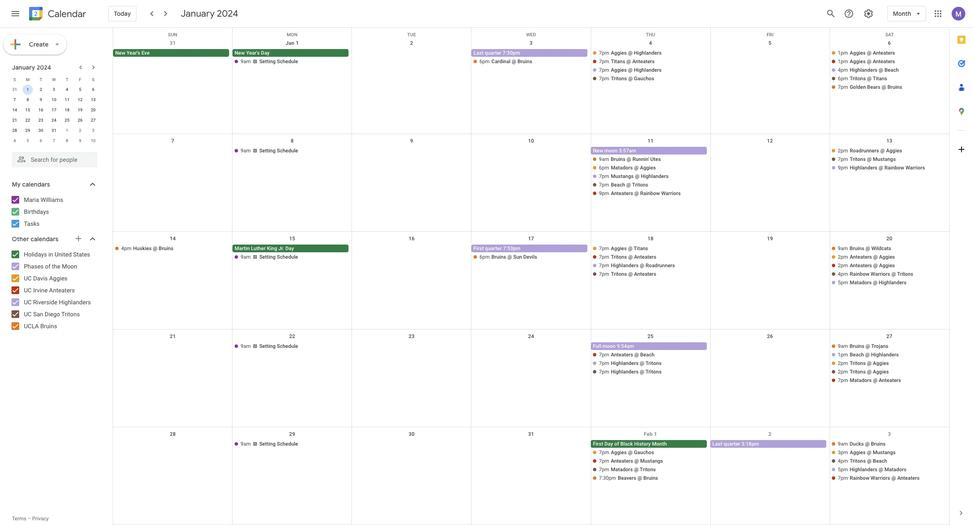 Task type: locate. For each thing, give the bounding box(es) containing it.
titans up 7pm highlanders @ roadrunners
[[634, 245, 649, 251]]

gauchos for 7pm aggies @ gauchos
[[634, 450, 655, 456]]

phases
[[24, 263, 44, 270]]

1 2pm anteaters @ aggies from the top
[[838, 254, 896, 260]]

quarter up 6pm bruins @ sun devils on the top
[[485, 245, 502, 251]]

7pm highlanders @ roadrunners
[[599, 263, 676, 269]]

12 for january 2024
[[78, 97, 83, 102]]

11 inside grid
[[648, 138, 654, 144]]

2 vertical spatial 5
[[27, 138, 29, 143]]

year's for day
[[246, 50, 260, 56]]

first inside first quarter 7:53pm button
[[474, 245, 484, 251]]

mustangs down first day of black history month button at the right bottom
[[641, 458, 664, 464]]

4pm rainbow warriors @ tritons
[[838, 271, 914, 277]]

moon left 3:57am in the top right of the page
[[605, 148, 618, 154]]

last inside last quarter 3:18pm 'button'
[[713, 441, 723, 447]]

uc left riverside
[[24, 299, 32, 306]]

matadors down the 4pm rainbow warriors @ tritons at the bottom right of page
[[850, 280, 872, 286]]

20 inside grid
[[91, 108, 96, 112]]

beavers
[[618, 475, 637, 481]]

anteaters down the sat
[[873, 50, 896, 56]]

4pm up 5pm matadors @ highlanders
[[838, 271, 849, 277]]

w
[[52, 77, 56, 82]]

0 vertical spatial 9pm
[[838, 165, 849, 171]]

my calendars button
[[2, 178, 106, 191]]

13 up 20 element
[[91, 97, 96, 102]]

sun
[[168, 32, 177, 38], [514, 254, 522, 260]]

of left black
[[615, 441, 620, 447]]

4 inside row
[[13, 138, 16, 143]]

anteaters down 9am bruins @ wildcats
[[850, 254, 873, 260]]

quarter for cardinal @ bruins
[[485, 50, 502, 56]]

7pm aggies @ highlanders up 7pm titans @ anteaters
[[599, 50, 662, 56]]

cardinal
[[492, 58, 511, 64]]

0 horizontal spatial 24
[[52, 118, 56, 123]]

3 uc from the top
[[24, 299, 32, 306]]

2 1pm from the top
[[838, 58, 849, 64]]

1 vertical spatial 7pm highlanders @ tritons
[[599, 369, 662, 375]]

1 vertical spatial 9pm
[[599, 190, 610, 196]]

cell containing 1pm
[[830, 49, 950, 92]]

bruins right huskies
[[159, 245, 174, 251]]

0 horizontal spatial 27
[[91, 118, 96, 123]]

calendars inside "dropdown button"
[[31, 235, 59, 243]]

1 cell
[[21, 85, 34, 95]]

king
[[267, 245, 277, 251]]

0 horizontal spatial 14
[[12, 108, 17, 112]]

9pm for 9pm anteaters @ rainbow warriors
[[599, 190, 610, 196]]

1 horizontal spatial 25
[[648, 333, 654, 339]]

schedule for 8
[[277, 148, 298, 154]]

3 1pm from the top
[[838, 352, 849, 358]]

matadors down 1pm beach @ highlanders
[[850, 377, 872, 383]]

aggies
[[611, 50, 627, 56], [850, 50, 866, 56], [850, 58, 866, 64], [611, 67, 627, 73], [887, 148, 903, 154], [640, 165, 656, 171], [611, 245, 627, 251], [880, 254, 896, 260], [880, 263, 896, 269], [49, 275, 67, 282], [874, 360, 890, 366], [874, 369, 890, 375], [611, 450, 627, 456], [850, 450, 866, 456]]

16 inside grid
[[409, 236, 415, 242]]

beach up the 7pm golden bears @ bruins
[[885, 67, 900, 73]]

anteaters up uc riverside highlanders
[[49, 287, 75, 294]]

2 setting from the top
[[260, 148, 276, 154]]

15 up martin luther king jr. day button
[[289, 236, 295, 242]]

uc for uc san diego tritons
[[24, 311, 32, 318]]

2 setting schedule from the top
[[260, 148, 298, 154]]

moon inside "button"
[[603, 343, 616, 349]]

1 horizontal spatial 23
[[409, 333, 415, 339]]

bruins down first quarter 7:53pm
[[492, 254, 507, 260]]

0 vertical spatial 16
[[38, 108, 43, 112]]

matadors for matadors @ highlanders
[[850, 280, 872, 286]]

5 schedule from the top
[[277, 441, 298, 447]]

0 horizontal spatial 6
[[40, 138, 42, 143]]

1 vertical spatial titans
[[873, 76, 888, 82]]

1 vertical spatial calendars
[[31, 235, 59, 243]]

3pm
[[838, 450, 849, 456]]

of inside button
[[615, 441, 620, 447]]

3 setting from the top
[[260, 254, 276, 260]]

0 vertical spatial 25
[[65, 118, 70, 123]]

1 horizontal spatial 22
[[289, 333, 295, 339]]

1 horizontal spatial last
[[713, 441, 723, 447]]

1 vertical spatial 12
[[768, 138, 774, 144]]

6 down the 30 element
[[40, 138, 42, 143]]

my calendars
[[12, 181, 50, 188]]

2 vertical spatial 4
[[13, 138, 16, 143]]

new for new moon 3:57am
[[593, 148, 604, 154]]

1 horizontal spatial 17
[[528, 236, 535, 242]]

states
[[73, 251, 90, 258]]

uc left davis
[[24, 275, 32, 282]]

21
[[12, 118, 17, 123], [170, 333, 176, 339]]

anteaters up 7pm highlanders @ roadrunners
[[635, 254, 657, 260]]

1 vertical spatial 30
[[409, 431, 415, 437]]

uc riverside highlanders
[[24, 299, 91, 306]]

28
[[12, 128, 17, 133], [170, 431, 176, 437]]

1 vertical spatial 19
[[768, 236, 774, 242]]

1 vertical spatial day
[[286, 245, 294, 251]]

2pm tritons @ aggies down 1pm beach @ highlanders
[[838, 360, 890, 366]]

jr.
[[279, 245, 284, 251]]

0 vertical spatial of
[[45, 263, 51, 270]]

anteaters down 7pm beach @ tritons
[[611, 190, 634, 196]]

1 horizontal spatial 10
[[91, 138, 96, 143]]

last for last quarter 3:18pm
[[713, 441, 723, 447]]

5 down fri
[[769, 40, 772, 46]]

1 vertical spatial 17
[[528, 236, 535, 242]]

0 vertical spatial 21
[[12, 118, 17, 123]]

2 horizontal spatial 9
[[410, 138, 414, 144]]

tasks
[[24, 220, 40, 227]]

uc for uc davis aggies
[[24, 275, 32, 282]]

0 vertical spatial moon
[[605, 148, 618, 154]]

0 horizontal spatial 17
[[52, 108, 56, 112]]

0 vertical spatial 7pm highlanders @ tritons
[[599, 360, 662, 366]]

maria williams
[[24, 196, 63, 203]]

0 vertical spatial 27
[[91, 118, 96, 123]]

mustangs up 5pm highlanders @ matadors
[[873, 450, 896, 456]]

28 inside january 2024 grid
[[12, 128, 17, 133]]

0 horizontal spatial 12
[[78, 97, 83, 102]]

february 1 element
[[62, 126, 72, 136]]

3 up 3pm aggies @ mustangs
[[889, 431, 892, 437]]

18 element
[[62, 105, 72, 115]]

4 up 11 element
[[66, 87, 68, 92]]

2 vertical spatial 1pm
[[838, 352, 849, 358]]

first quarter 7:53pm
[[474, 245, 521, 251]]

of
[[45, 263, 51, 270], [615, 441, 620, 447]]

february 8 element
[[62, 136, 72, 146]]

matadors for matadors @ aggies
[[611, 165, 633, 171]]

1 vertical spatial january 2024
[[12, 64, 51, 71]]

last inside the "last quarter 7:30pm" button
[[474, 50, 484, 56]]

roadrunners
[[850, 148, 880, 154], [646, 263, 676, 269]]

18
[[65, 108, 70, 112], [648, 236, 654, 242]]

roadrunners up 7pm tritons @ mustangs
[[850, 148, 880, 154]]

29 inside january 2024 grid
[[25, 128, 30, 133]]

2 5pm from the top
[[838, 467, 849, 473]]

martin
[[235, 245, 250, 251]]

6 inside february 6 "element"
[[40, 138, 42, 143]]

black
[[621, 441, 633, 447]]

february 4 element
[[10, 136, 20, 146]]

7:30pm left beavers
[[599, 475, 617, 481]]

4pm for 4pm tritons @ beach
[[838, 458, 849, 464]]

other calendars
[[12, 235, 59, 243]]

1 vertical spatial quarter
[[485, 245, 502, 251]]

t left f
[[66, 77, 68, 82]]

new moon 3:57am button
[[591, 147, 707, 155]]

last up 6pm cardinal @ bruins
[[474, 50, 484, 56]]

1 s from the left
[[13, 77, 16, 82]]

7pm tritons @ anteaters down 7pm aggies @ titans
[[599, 254, 657, 260]]

0 horizontal spatial 21
[[12, 118, 17, 123]]

2 schedule from the top
[[277, 148, 298, 154]]

other calendars list
[[2, 248, 106, 333]]

0 horizontal spatial 20
[[91, 108, 96, 112]]

moon right full on the bottom of the page
[[603, 343, 616, 349]]

5 2pm from the top
[[838, 369, 849, 375]]

17 down the 10 element
[[52, 108, 56, 112]]

30 inside january 2024 grid
[[38, 128, 43, 133]]

5pm down 3pm
[[838, 467, 849, 473]]

18 down 11 element
[[65, 108, 70, 112]]

14 up 4pm huskies @ bruins
[[170, 236, 176, 242]]

0 horizontal spatial 19
[[78, 108, 83, 112]]

january 2024 grid
[[8, 74, 100, 146]]

2
[[410, 40, 414, 46], [40, 87, 42, 92], [79, 128, 81, 133], [769, 431, 772, 437]]

1 vertical spatial 1pm
[[838, 58, 849, 64]]

year's for eve
[[127, 50, 140, 56]]

matadors up beavers
[[611, 467, 633, 473]]

1pm down 9am bruins @ trojans
[[838, 352, 849, 358]]

m
[[26, 77, 30, 82]]

warriors
[[906, 165, 926, 171], [662, 190, 681, 196], [871, 271, 891, 277], [871, 475, 891, 481]]

9 inside grid
[[410, 138, 414, 144]]

4pm for 4pm highlanders @ beach
[[838, 67, 849, 73]]

row containing 4
[[8, 136, 100, 146]]

month up the sat
[[894, 10, 912, 18]]

11
[[65, 97, 70, 102], [648, 138, 654, 144]]

terms link
[[12, 516, 26, 522]]

bruins down uc san diego tritons at bottom
[[40, 323, 57, 330]]

sun up new year's eve button on the top of page
[[168, 32, 177, 38]]

sun down 7:53pm
[[514, 254, 522, 260]]

cell
[[233, 49, 352, 92], [352, 49, 472, 92], [472, 49, 591, 92], [591, 49, 711, 92], [711, 49, 830, 92], [830, 49, 950, 92], [113, 147, 233, 198], [352, 147, 472, 198], [472, 147, 591, 198], [591, 147, 711, 198], [711, 147, 830, 198], [830, 147, 950, 198], [233, 245, 352, 287], [352, 245, 472, 287], [472, 245, 591, 287], [591, 245, 711, 287], [711, 245, 830, 287], [830, 245, 950, 287], [113, 342, 233, 385], [352, 342, 472, 385], [472, 342, 591, 385], [591, 342, 711, 385], [711, 342, 830, 385], [830, 342, 950, 385], [113, 440, 233, 483], [352, 440, 472, 483], [472, 440, 591, 483], [591, 440, 711, 483], [830, 440, 950, 483]]

17 inside january 2024 grid
[[52, 108, 56, 112]]

17 up first quarter 7:53pm button
[[528, 236, 535, 242]]

martin luther king jr. day button
[[233, 245, 349, 252]]

main drawer image
[[10, 9, 20, 19]]

1 vertical spatial first
[[593, 441, 604, 447]]

quarter inside first quarter 7:53pm button
[[485, 245, 502, 251]]

ucla
[[24, 323, 39, 330]]

1 horizontal spatial month
[[894, 10, 912, 18]]

first for 6pm
[[474, 245, 484, 251]]

8
[[27, 97, 29, 102], [291, 138, 294, 144], [66, 138, 68, 143]]

1 setting schedule from the top
[[260, 58, 298, 64]]

2 s from the left
[[92, 77, 95, 82]]

1 year's from the left
[[127, 50, 140, 56]]

quarter left '3:18pm'
[[724, 441, 741, 447]]

1 horizontal spatial day
[[286, 245, 294, 251]]

beach down 7pm mustangs @ highlanders
[[611, 182, 626, 188]]

1 horizontal spatial year's
[[246, 50, 260, 56]]

january
[[181, 8, 215, 20], [12, 64, 35, 71]]

full
[[593, 343, 602, 349]]

15 element
[[23, 105, 33, 115]]

0 vertical spatial january 2024
[[181, 8, 239, 20]]

0 horizontal spatial new
[[115, 50, 125, 56]]

27 down 20 element
[[91, 118, 96, 123]]

2 down "26" element
[[79, 128, 81, 133]]

rainbow down 5pm highlanders @ matadors
[[850, 475, 870, 481]]

0 vertical spatial day
[[261, 50, 270, 56]]

row group
[[8, 85, 100, 146]]

0 horizontal spatial january
[[12, 64, 35, 71]]

1 horizontal spatial 16
[[409, 236, 415, 242]]

beach up 5pm highlanders @ matadors
[[874, 458, 888, 464]]

1 vertical spatial 11
[[648, 138, 654, 144]]

of inside other calendars list
[[45, 263, 51, 270]]

9 inside row
[[79, 138, 81, 143]]

0 horizontal spatial 22
[[25, 118, 30, 123]]

mustangs for 3pm aggies @ mustangs
[[873, 450, 896, 456]]

2pm anteaters @ aggies up the 4pm rainbow warriors @ tritons at the bottom right of page
[[838, 263, 896, 269]]

4 setting from the top
[[260, 343, 276, 349]]

10
[[52, 97, 56, 102], [528, 138, 535, 144], [91, 138, 96, 143]]

19
[[78, 108, 83, 112], [768, 236, 774, 242]]

calendars for other calendars
[[31, 235, 59, 243]]

anteaters inside other calendars list
[[49, 287, 75, 294]]

11 up new moon 3:57am 'button'
[[648, 138, 654, 144]]

6 down the sat
[[889, 40, 892, 46]]

28 for 1
[[12, 128, 17, 133]]

13 up the 2pm roadrunners @ aggies
[[887, 138, 893, 144]]

28 for feb 1
[[170, 431, 176, 437]]

1 horizontal spatial 15
[[289, 236, 295, 242]]

calendar heading
[[46, 8, 86, 20]]

4 down 28 element on the left
[[13, 138, 16, 143]]

4pm down 3pm
[[838, 458, 849, 464]]

row
[[113, 28, 950, 38], [113, 36, 950, 134], [8, 74, 100, 85], [8, 85, 100, 95], [8, 95, 100, 105], [8, 105, 100, 115], [8, 115, 100, 126], [8, 126, 100, 136], [113, 134, 950, 232], [8, 136, 100, 146], [113, 232, 950, 330], [113, 330, 950, 427], [113, 427, 950, 525]]

6pm down the last quarter 7:30pm
[[480, 58, 490, 64]]

bruins inside other calendars list
[[40, 323, 57, 330]]

4pm for 4pm huskies @ bruins
[[121, 245, 131, 251]]

setting for 22
[[260, 343, 276, 349]]

0 vertical spatial 30
[[38, 128, 43, 133]]

12 inside january 2024 grid
[[78, 97, 83, 102]]

4 uc from the top
[[24, 311, 32, 318]]

0 horizontal spatial 23
[[38, 118, 43, 123]]

5 setting schedule from the top
[[260, 441, 298, 447]]

5pm for 5pm matadors @ highlanders
[[838, 280, 849, 286]]

0 horizontal spatial 15
[[25, 108, 30, 112]]

9pm down 7pm beach @ tritons
[[599, 190, 610, 196]]

uc for uc irvine anteaters
[[24, 287, 32, 294]]

anteaters up the 7pm tritons @ gauchos
[[633, 58, 655, 64]]

0 horizontal spatial 16
[[38, 108, 43, 112]]

new for new year's day
[[235, 50, 245, 56]]

9am
[[241, 58, 251, 64], [241, 148, 251, 154], [599, 156, 610, 162], [838, 245, 849, 251], [241, 254, 251, 260], [241, 343, 251, 349], [838, 343, 849, 349], [241, 441, 251, 447], [838, 441, 849, 447]]

1 horizontal spatial 9pm
[[838, 165, 849, 171]]

1 horizontal spatial 11
[[648, 138, 654, 144]]

7pm beach @ tritons
[[599, 182, 649, 188]]

february 9 element
[[75, 136, 85, 146]]

bruins
[[518, 58, 533, 64], [888, 84, 903, 90], [611, 156, 626, 162], [159, 245, 174, 251], [850, 245, 865, 251], [492, 254, 507, 260], [40, 323, 57, 330], [850, 343, 865, 349], [872, 441, 886, 447], [644, 475, 659, 481]]

titans up the bears
[[873, 76, 888, 82]]

6 up 13 element
[[92, 87, 95, 92]]

grid
[[113, 28, 950, 525]]

thu
[[646, 32, 656, 38]]

calendars up in
[[31, 235, 59, 243]]

9:54am
[[617, 343, 635, 349]]

1 vertical spatial 27
[[887, 333, 893, 339]]

3
[[530, 40, 533, 46], [53, 87, 55, 92], [92, 128, 95, 133], [889, 431, 892, 437]]

0 horizontal spatial sun
[[168, 32, 177, 38]]

gauchos down 7pm titans @ anteaters
[[635, 76, 655, 82]]

3 down 'wed'
[[530, 40, 533, 46]]

0 horizontal spatial 28
[[12, 128, 17, 133]]

uc irvine anteaters
[[24, 287, 75, 294]]

20 down 13 element
[[91, 108, 96, 112]]

22
[[25, 118, 30, 123], [289, 333, 295, 339]]

2 horizontal spatial 10
[[528, 138, 535, 144]]

1 horizontal spatial titans
[[634, 245, 649, 251]]

6pm bruins @ sun devils
[[480, 254, 538, 260]]

month
[[894, 10, 912, 18], [653, 441, 667, 447]]

mustangs for 7pm anteaters @ mustangs
[[641, 458, 664, 464]]

16 element
[[36, 105, 46, 115]]

5pm for 5pm highlanders @ matadors
[[838, 467, 849, 473]]

calendars up "maria"
[[22, 181, 50, 188]]

fri
[[767, 32, 774, 38]]

17 element
[[49, 105, 59, 115]]

2 uc from the top
[[24, 287, 32, 294]]

25 down the 18 element
[[65, 118, 70, 123]]

1 setting from the top
[[260, 58, 276, 64]]

1 horizontal spatial 30
[[409, 431, 415, 437]]

1 horizontal spatial roadrunners
[[850, 148, 880, 154]]

rainbow down 7pm mustangs @ highlanders
[[641, 190, 660, 196]]

1 5pm from the top
[[838, 280, 849, 286]]

0 vertical spatial 15
[[25, 108, 30, 112]]

0 horizontal spatial 18
[[65, 108, 70, 112]]

first day of black history month button
[[591, 440, 707, 448]]

bruins left wildcats
[[850, 245, 865, 251]]

13 element
[[88, 95, 98, 105]]

other calendars button
[[2, 232, 106, 246]]

26 element
[[75, 115, 85, 126]]

moon for anteaters @ beach
[[603, 343, 616, 349]]

1 horizontal spatial 29
[[289, 431, 295, 437]]

highlanders
[[634, 50, 662, 56], [634, 67, 662, 73], [850, 67, 878, 73], [850, 165, 878, 171], [641, 173, 669, 179], [611, 263, 639, 269], [880, 280, 907, 286], [59, 299, 91, 306], [872, 352, 900, 358], [611, 360, 639, 366], [611, 369, 639, 375], [850, 467, 878, 473]]

uc left san
[[24, 311, 32, 318]]

10 for january 2024
[[52, 97, 56, 102]]

4 schedule from the top
[[277, 343, 298, 349]]

1 horizontal spatial 5
[[79, 87, 81, 92]]

0 horizontal spatial 10
[[52, 97, 56, 102]]

1pm up "4pm highlanders @ beach"
[[838, 50, 849, 56]]

0 vertical spatial 18
[[65, 108, 70, 112]]

quarter inside last quarter 3:18pm 'button'
[[724, 441, 741, 447]]

0 vertical spatial 23
[[38, 118, 43, 123]]

4 down thu
[[650, 40, 653, 46]]

calendars inside 'dropdown button'
[[22, 181, 50, 188]]

4pm up 6pm tritons @ titans
[[838, 67, 849, 73]]

@
[[629, 50, 633, 56], [868, 50, 872, 56], [512, 58, 517, 64], [627, 58, 632, 64], [868, 58, 872, 64], [629, 67, 633, 73], [879, 67, 884, 73], [629, 76, 633, 82], [868, 76, 872, 82], [882, 84, 887, 90], [881, 148, 886, 154], [627, 156, 632, 162], [868, 156, 872, 162], [635, 165, 639, 171], [879, 165, 884, 171], [635, 173, 640, 179], [627, 182, 631, 188], [635, 190, 639, 196], [153, 245, 158, 251], [629, 245, 633, 251], [866, 245, 871, 251], [508, 254, 512, 260], [629, 254, 633, 260], [874, 254, 879, 260], [640, 263, 645, 269], [874, 263, 879, 269], [629, 271, 633, 277], [892, 271, 897, 277], [874, 280, 878, 286], [866, 343, 871, 349], [635, 352, 639, 358], [866, 352, 871, 358], [640, 360, 645, 366], [868, 360, 872, 366], [640, 369, 645, 375], [868, 369, 872, 375], [874, 377, 878, 383], [866, 441, 870, 447], [629, 450, 633, 456], [868, 450, 872, 456], [635, 458, 639, 464], [868, 458, 872, 464], [635, 467, 639, 473], [879, 467, 884, 473], [638, 475, 643, 481], [892, 475, 897, 481]]

0 vertical spatial 6
[[889, 40, 892, 46]]

30 element
[[36, 126, 46, 136]]

26
[[78, 118, 83, 123], [768, 333, 774, 339]]

10 inside grid
[[528, 138, 535, 144]]

0 vertical spatial 22
[[25, 118, 30, 123]]

month down the feb 1 on the right bottom
[[653, 441, 667, 447]]

15
[[25, 108, 30, 112], [289, 236, 295, 242]]

last
[[474, 50, 484, 56], [713, 441, 723, 447]]

uc
[[24, 275, 32, 282], [24, 287, 32, 294], [24, 299, 32, 306], [24, 311, 32, 318]]

18 up 7pm aggies @ titans
[[648, 236, 654, 242]]

7pm matadors @ tritons
[[599, 467, 656, 473]]

matadors for matadors @ anteaters
[[850, 377, 872, 383]]

in
[[48, 251, 53, 258]]

1 vertical spatial 28
[[170, 431, 176, 437]]

23 inside grid
[[409, 333, 415, 339]]

diego
[[45, 311, 60, 318]]

7pm
[[599, 50, 610, 56], [599, 58, 610, 64], [599, 67, 610, 73], [599, 76, 610, 82], [838, 84, 849, 90], [838, 156, 849, 162], [599, 173, 610, 179], [599, 182, 610, 188], [599, 245, 610, 251], [599, 254, 610, 260], [599, 263, 610, 269], [599, 271, 610, 277], [599, 352, 610, 358], [599, 360, 610, 366], [599, 369, 610, 375], [838, 377, 849, 383], [599, 450, 610, 456], [599, 458, 610, 464], [599, 467, 610, 473], [838, 475, 849, 481]]

7
[[13, 97, 16, 102], [171, 138, 174, 144], [53, 138, 55, 143]]

0 vertical spatial 19
[[78, 108, 83, 112]]

3pm aggies @ mustangs
[[838, 450, 896, 456]]

bruins down new moon 3:57am
[[611, 156, 626, 162]]

0 vertical spatial 7pm aggies @ highlanders
[[599, 50, 662, 56]]

rainbow
[[885, 165, 905, 171], [641, 190, 660, 196], [850, 271, 870, 277], [850, 475, 870, 481]]

4 setting schedule from the top
[[260, 343, 298, 349]]

29 inside grid
[[289, 431, 295, 437]]

0 horizontal spatial roadrunners
[[646, 263, 676, 269]]

1 7pm aggies @ highlanders from the top
[[599, 50, 662, 56]]

february 10 element
[[88, 136, 98, 146]]

0 vertical spatial gauchos
[[635, 76, 655, 82]]

2 year's from the left
[[246, 50, 260, 56]]

27 up 'trojans'
[[887, 333, 893, 339]]

1 uc from the top
[[24, 275, 32, 282]]

0 vertical spatial 1pm
[[838, 50, 849, 56]]

1 vertical spatial month
[[653, 441, 667, 447]]

1 vertical spatial 23
[[409, 333, 415, 339]]

6pm for 6pm matadors @ aggies
[[599, 165, 610, 171]]

1 horizontal spatial new
[[235, 50, 245, 56]]

6pm down first quarter 7:53pm
[[480, 254, 490, 260]]

2 horizontal spatial new
[[593, 148, 604, 154]]

1 schedule from the top
[[277, 58, 298, 64]]

tab list
[[950, 28, 974, 501]]

golden
[[850, 84, 867, 90]]

7pm tritons @ anteaters down 7pm highlanders @ roadrunners
[[599, 271, 657, 277]]

0 horizontal spatial s
[[13, 77, 16, 82]]

moon inside 'button'
[[605, 148, 618, 154]]

2 right 1 cell
[[40, 87, 42, 92]]

5pm
[[838, 280, 849, 286], [838, 467, 849, 473]]

new inside 'button'
[[593, 148, 604, 154]]

february 5 element
[[23, 136, 33, 146]]

beach for 4pm tritons @ beach
[[874, 458, 888, 464]]

0 vertical spatial titans
[[611, 58, 626, 64]]

13 for sun
[[887, 138, 893, 144]]

24
[[52, 118, 56, 123], [528, 333, 535, 339]]

5
[[769, 40, 772, 46], [79, 87, 81, 92], [27, 138, 29, 143]]

0 horizontal spatial 5
[[27, 138, 29, 143]]

12 element
[[75, 95, 85, 105]]

5 setting from the top
[[260, 441, 276, 447]]

19 inside january 2024 grid
[[78, 108, 83, 112]]

last left '3:18pm'
[[713, 441, 723, 447]]

10 inside 'element'
[[91, 138, 96, 143]]

t
[[40, 77, 42, 82], [66, 77, 68, 82]]

13 inside january 2024 grid
[[91, 97, 96, 102]]

3 down w
[[53, 87, 55, 92]]

s up december 31 element
[[13, 77, 16, 82]]

26 inside "26" element
[[78, 118, 83, 123]]

full moon 9:54am button
[[591, 342, 707, 350]]

settings menu image
[[864, 9, 874, 19]]

11 inside january 2024 grid
[[65, 97, 70, 102]]

2pm anteaters @ aggies down 9am bruins @ wildcats
[[838, 254, 896, 260]]

9pm for 9pm highlanders @ rainbow warriors
[[838, 165, 849, 171]]

first inside first day of black history month button
[[593, 441, 604, 447]]

5pm down the 4pm rainbow warriors @ tritons at the bottom right of page
[[838, 280, 849, 286]]

1 down 25 element
[[66, 128, 68, 133]]

quarter
[[485, 50, 502, 56], [485, 245, 502, 251], [724, 441, 741, 447]]

jan 1
[[286, 40, 299, 46]]

gauchos for 7pm tritons @ gauchos
[[635, 76, 655, 82]]

0 vertical spatial 2pm anteaters @ aggies
[[838, 254, 896, 260]]

day inside new year's day button
[[261, 50, 270, 56]]

february 6 element
[[36, 136, 46, 146]]

20 element
[[88, 105, 98, 115]]

first up 6pm bruins @ sun devils on the top
[[474, 245, 484, 251]]

0 horizontal spatial 4
[[13, 138, 16, 143]]

2 vertical spatial quarter
[[724, 441, 741, 447]]

12 for sun
[[768, 138, 774, 144]]

anteaters down 5pm highlanders @ matadors
[[898, 475, 920, 481]]

uc for uc riverside highlanders
[[24, 299, 32, 306]]

1 horizontal spatial 19
[[768, 236, 774, 242]]

None search field
[[0, 149, 106, 167]]

uc davis aggies
[[24, 275, 67, 282]]

7pm aggies @ highlanders down 7pm titans @ anteaters
[[599, 67, 662, 73]]

quarter inside the "last quarter 7:30pm" button
[[485, 50, 502, 56]]

1 vertical spatial 29
[[289, 431, 295, 437]]

7pm aggies @ titans
[[599, 245, 649, 251]]

cell containing first day of black history month
[[591, 440, 711, 483]]

setting for 8
[[260, 148, 276, 154]]

1pm beach @ highlanders
[[838, 352, 900, 358]]

4pm left huskies
[[121, 245, 131, 251]]

14
[[12, 108, 17, 112], [170, 236, 176, 242]]



Task type: describe. For each thing, give the bounding box(es) containing it.
9am bruins @ wildcats
[[838, 245, 892, 251]]

1 horizontal spatial 20
[[887, 236, 893, 242]]

ucla bruins
[[24, 323, 57, 330]]

cell containing full moon 9:54am
[[591, 342, 711, 385]]

irvine
[[33, 287, 48, 294]]

25 element
[[62, 115, 72, 126]]

month inside button
[[653, 441, 667, 447]]

2 2pm anteaters @ aggies from the top
[[838, 263, 896, 269]]

4pm for 4pm rainbow warriors @ tritons
[[838, 271, 849, 277]]

8 for sun
[[291, 138, 294, 144]]

huskies
[[133, 245, 152, 251]]

1 horizontal spatial 2024
[[217, 8, 239, 20]]

7pm anteaters @ beach
[[599, 352, 655, 358]]

setting schedule for 29
[[260, 441, 298, 447]]

1 vertical spatial 2024
[[37, 64, 51, 71]]

0 horizontal spatial january 2024
[[12, 64, 51, 71]]

jan
[[286, 40, 295, 46]]

1 7pm highlanders @ tritons from the top
[[599, 360, 662, 366]]

titans for 6pm tritons @ titans
[[873, 76, 888, 82]]

11 for sun
[[648, 138, 654, 144]]

1 horizontal spatial 18
[[648, 236, 654, 242]]

6pm for 6pm tritons @ titans
[[838, 76, 849, 82]]

holidays in united states
[[24, 251, 90, 258]]

3 2pm from the top
[[838, 263, 849, 269]]

27 element
[[88, 115, 98, 126]]

utes
[[651, 156, 661, 162]]

5 inside grid
[[769, 40, 772, 46]]

new for new year's eve
[[115, 50, 125, 56]]

anteaters up the 4pm rainbow warriors @ tritons at the bottom right of page
[[850, 263, 873, 269]]

21 element
[[10, 115, 20, 126]]

rainbow up 5pm matadors @ highlanders
[[850, 271, 870, 277]]

anteaters down 9:54am
[[611, 352, 634, 358]]

last quarter 3:18pm
[[713, 441, 760, 447]]

williams
[[41, 196, 63, 203]]

21 inside 21 element
[[12, 118, 17, 123]]

15 inside january 2024 grid
[[25, 108, 30, 112]]

my calendars list
[[2, 193, 106, 231]]

bruins right the bears
[[888, 84, 903, 90]]

highlanders inside other calendars list
[[59, 299, 91, 306]]

mustangs up 7pm beach @ tritons
[[611, 173, 634, 179]]

february 3 element
[[88, 126, 98, 136]]

8 for january 2024
[[27, 97, 29, 102]]

my
[[12, 181, 21, 188]]

today button
[[108, 3, 136, 24]]

cell containing first quarter 7:53pm
[[472, 245, 591, 287]]

san
[[33, 311, 43, 318]]

day inside martin luther king jr. day button
[[286, 245, 294, 251]]

3:57am
[[619, 148, 637, 154]]

1 7pm tritons @ anteaters from the top
[[599, 254, 657, 260]]

cell containing last quarter 7:30pm
[[472, 49, 591, 92]]

2 2pm tritons @ aggies from the top
[[838, 369, 890, 375]]

1 horizontal spatial 4
[[66, 87, 68, 92]]

14 inside 'element'
[[12, 108, 17, 112]]

new year's eve
[[115, 50, 150, 56]]

1 2pm tritons @ aggies from the top
[[838, 360, 890, 366]]

2 1pm aggies @ anteaters from the top
[[838, 58, 896, 64]]

2 inside "element"
[[79, 128, 81, 133]]

beach down 9am bruins @ trojans
[[850, 352, 865, 358]]

6pm matadors @ aggies
[[599, 165, 656, 171]]

16 inside 'element'
[[38, 108, 43, 112]]

cell containing new moon 3:57am
[[591, 147, 711, 198]]

beach for 7pm anteaters @ beach
[[641, 352, 655, 358]]

anteaters down 7pm highlanders @ roadrunners
[[635, 271, 657, 277]]

new year's day button
[[233, 49, 349, 57]]

february 2 element
[[75, 126, 85, 136]]

uc san diego tritons
[[24, 311, 80, 318]]

1 right feb
[[655, 431, 658, 437]]

rainbow down 7pm tritons @ mustangs
[[885, 165, 905, 171]]

runnin'
[[633, 156, 650, 162]]

2 7pm tritons @ anteaters from the top
[[599, 271, 657, 277]]

schedule for 29
[[277, 441, 298, 447]]

1 vertical spatial 22
[[289, 333, 295, 339]]

6pm cardinal @ bruins
[[480, 58, 533, 64]]

7pm tritons @ gauchos
[[599, 76, 655, 82]]

1 vertical spatial 6
[[92, 87, 95, 92]]

full moon 9:54am
[[593, 343, 635, 349]]

row group containing 31
[[8, 85, 100, 146]]

7pm aggies @ gauchos
[[599, 450, 655, 456]]

2 down 'tue'
[[410, 40, 414, 46]]

first for 7pm
[[593, 441, 604, 447]]

december 31 element
[[10, 85, 20, 95]]

bruins up 1pm beach @ highlanders
[[850, 343, 865, 349]]

2 t from the left
[[66, 77, 68, 82]]

tue
[[408, 32, 416, 38]]

2 7pm aggies @ highlanders from the top
[[599, 67, 662, 73]]

30 for feb 1
[[409, 431, 415, 437]]

6 inside grid
[[889, 40, 892, 46]]

1 vertical spatial 5
[[79, 87, 81, 92]]

2pm roadrunners @ aggies
[[838, 148, 903, 154]]

trojans
[[872, 343, 889, 349]]

2 7pm highlanders @ tritons from the top
[[599, 369, 662, 375]]

0 vertical spatial sun
[[168, 32, 177, 38]]

1 t from the left
[[40, 77, 42, 82]]

9 for sun
[[410, 138, 414, 144]]

1 horizontal spatial 27
[[887, 333, 893, 339]]

create
[[29, 41, 49, 48]]

19 inside grid
[[768, 236, 774, 242]]

cell containing new year's day
[[233, 49, 352, 92]]

7 for january 2024
[[13, 97, 16, 102]]

add other calendars image
[[74, 234, 83, 243]]

7 for sun
[[171, 138, 174, 144]]

10 for sun
[[528, 138, 535, 144]]

Search for people text field
[[17, 152, 92, 167]]

3:18pm
[[742, 441, 760, 447]]

aggies inside other calendars list
[[49, 275, 67, 282]]

row containing s
[[8, 74, 100, 85]]

10 element
[[49, 95, 59, 105]]

19 element
[[75, 105, 85, 115]]

22 element
[[23, 115, 33, 126]]

9am ducks @ bruins
[[838, 441, 886, 447]]

–
[[28, 516, 31, 522]]

4 2pm from the top
[[838, 360, 849, 366]]

1 horizontal spatial 26
[[768, 333, 774, 339]]

23 inside january 2024 grid
[[38, 118, 43, 123]]

grid containing 31
[[113, 28, 950, 525]]

wildcats
[[872, 245, 892, 251]]

holidays
[[24, 251, 47, 258]]

last quarter 7:30pm
[[474, 50, 521, 56]]

calendars for my calendars
[[22, 181, 50, 188]]

1 horizontal spatial 7:30pm
[[599, 475, 617, 481]]

9am bruins @ trojans
[[838, 343, 889, 349]]

anteaters down 7pm aggies @ gauchos
[[611, 458, 634, 464]]

today
[[114, 10, 131, 18]]

5pm highlanders @ matadors
[[838, 467, 907, 473]]

7pm titans @ anteaters
[[599, 58, 655, 64]]

terms
[[12, 516, 26, 522]]

anteaters down 1pm beach @ highlanders
[[880, 377, 902, 383]]

29 for 1
[[25, 128, 30, 133]]

11 for january 2024
[[65, 97, 70, 102]]

maria
[[24, 196, 39, 203]]

14 element
[[10, 105, 20, 115]]

7:53pm
[[503, 245, 521, 251]]

mon
[[287, 32, 298, 38]]

setting schedule for 8
[[260, 148, 298, 154]]

setting schedule for 22
[[260, 343, 298, 349]]

1pm for 6
[[838, 58, 849, 64]]

month inside dropdown button
[[894, 10, 912, 18]]

schedule for 22
[[277, 343, 298, 349]]

9pm anteaters @ rainbow warriors
[[599, 190, 681, 196]]

3 schedule from the top
[[277, 254, 298, 260]]

mustangs for 7pm tritons @ mustangs
[[874, 156, 896, 162]]

row containing sun
[[113, 28, 950, 38]]

9am bruins @ runnin' utes
[[599, 156, 661, 162]]

tritons inside other calendars list
[[61, 311, 80, 318]]

wed
[[527, 32, 536, 38]]

1 horizontal spatial 21
[[170, 333, 176, 339]]

devils
[[524, 254, 538, 260]]

1 horizontal spatial 8
[[66, 138, 68, 143]]

calendar
[[48, 8, 86, 20]]

23 element
[[36, 115, 46, 126]]

27 inside january 2024 grid
[[91, 118, 96, 123]]

terms – privacy
[[12, 516, 49, 522]]

beach for 4pm highlanders @ beach
[[885, 67, 900, 73]]

6pm for 6pm bruins @ sun devils
[[480, 254, 490, 260]]

bruins up 3pm aggies @ mustangs
[[872, 441, 886, 447]]

1 1pm from the top
[[838, 50, 849, 56]]

1 horizontal spatial 24
[[528, 333, 535, 339]]

1 inside 'element'
[[66, 128, 68, 133]]

anteaters up "4pm highlanders @ beach"
[[873, 58, 896, 64]]

3 setting schedule from the top
[[260, 254, 298, 260]]

5 inside row
[[27, 138, 29, 143]]

eve
[[142, 50, 150, 56]]

9 for january 2024
[[40, 97, 42, 102]]

25 inside january 2024 grid
[[65, 118, 70, 123]]

setting for 29
[[260, 441, 276, 447]]

28 element
[[10, 126, 20, 136]]

quarter for bruins @ sun devils
[[485, 245, 502, 251]]

1 vertical spatial january
[[12, 64, 35, 71]]

davis
[[33, 275, 48, 282]]

1 vertical spatial 15
[[289, 236, 295, 242]]

bruins right beavers
[[644, 475, 659, 481]]

birthdays
[[24, 208, 49, 215]]

2 up last quarter 3:18pm 'button'
[[769, 431, 772, 437]]

1 2pm from the top
[[838, 148, 849, 154]]

1 inside cell
[[27, 87, 29, 92]]

new year's day
[[235, 50, 270, 56]]

13 for january 2024
[[91, 97, 96, 102]]

1 horizontal spatial january
[[181, 8, 215, 20]]

first day of black history month
[[593, 441, 667, 447]]

7:30pm inside button
[[503, 50, 521, 56]]

18 inside january 2024 grid
[[65, 108, 70, 112]]

titans for 7pm aggies @ titans
[[634, 245, 649, 251]]

1pm for 27
[[838, 352, 849, 358]]

0 vertical spatial 24
[[52, 118, 56, 123]]

moon for bruins @ runnin' utes
[[605, 148, 618, 154]]

24 element
[[49, 115, 59, 126]]

1 right jan
[[296, 40, 299, 46]]

29 element
[[23, 126, 33, 136]]

4pm huskies @ bruins
[[121, 245, 174, 251]]

calendar element
[[27, 5, 86, 24]]

ducks
[[850, 441, 865, 447]]

bruins down the "last quarter 7:30pm" button
[[518, 58, 533, 64]]

history
[[635, 441, 651, 447]]

phases of the moon
[[24, 263, 77, 270]]

1 horizontal spatial 7
[[53, 138, 55, 143]]

22 inside january 2024 grid
[[25, 118, 30, 123]]

matadors for matadors @ tritons
[[611, 467, 633, 473]]

2 horizontal spatial 4
[[650, 40, 653, 46]]

cell containing martin luther king jr. day
[[233, 245, 352, 287]]

feb
[[644, 431, 653, 437]]

17 inside grid
[[528, 236, 535, 242]]

the
[[52, 263, 60, 270]]

6pm tritons @ titans
[[838, 76, 888, 82]]

1 1pm aggies @ anteaters from the top
[[838, 50, 896, 56]]

create button
[[3, 34, 67, 55]]

new year's eve button
[[113, 49, 229, 57]]

4pm tritons @ beach
[[838, 458, 888, 464]]

month button
[[888, 3, 927, 24]]

day inside first day of black history month button
[[605, 441, 614, 447]]

9pm highlanders @ rainbow warriors
[[838, 165, 926, 171]]

bears
[[868, 84, 881, 90]]

29 for feb 1
[[289, 431, 295, 437]]

3 down the 27 element
[[92, 128, 95, 133]]

matadors up 7pm rainbow warriors @ anteaters
[[885, 467, 907, 473]]

last for last quarter 7:30pm
[[474, 50, 484, 56]]

cell containing 2pm
[[830, 147, 950, 198]]

last quarter 7:30pm button
[[472, 49, 588, 57]]

1 horizontal spatial sun
[[514, 254, 522, 260]]

2 2pm from the top
[[838, 254, 849, 260]]

7:30pm beavers @ bruins
[[599, 475, 659, 481]]

30 for 1
[[38, 128, 43, 133]]

7pm golden bears @ bruins
[[838, 84, 903, 90]]

united
[[55, 251, 72, 258]]

february 7 element
[[49, 136, 59, 146]]

7pm mustangs @ highlanders
[[599, 173, 669, 179]]

31 element
[[49, 126, 59, 136]]

7pm rainbow warriors @ anteaters
[[838, 475, 920, 481]]

11 element
[[62, 95, 72, 105]]

feb 1
[[644, 431, 658, 437]]

1 vertical spatial 14
[[170, 236, 176, 242]]

6pm for 6pm cardinal @ bruins
[[480, 58, 490, 64]]



Task type: vqa. For each thing, say whether or not it's contained in the screenshot.
6 PM
no



